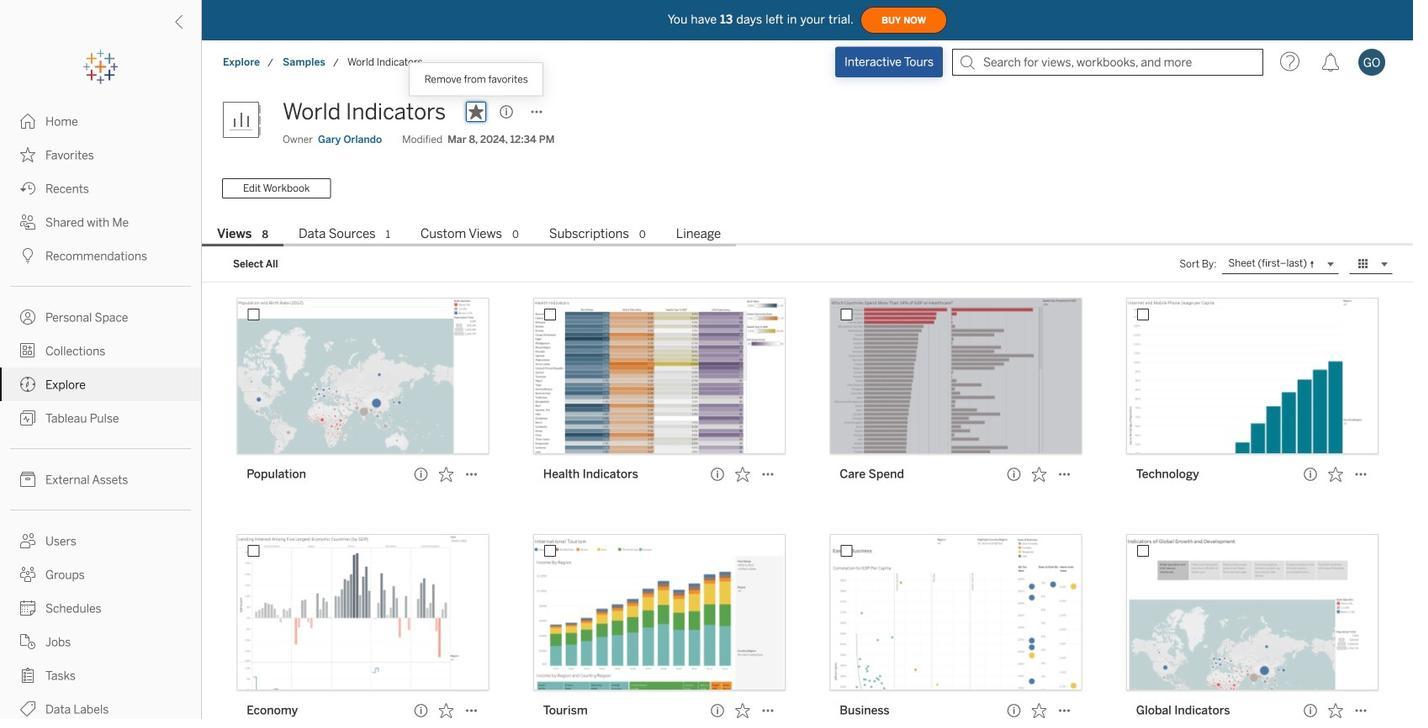 Task type: locate. For each thing, give the bounding box(es) containing it.
grid view image
[[1356, 256, 1371, 272]]

workbook image
[[222, 95, 273, 146]]

Search for views, workbooks, and more text field
[[952, 49, 1263, 76]]

main content
[[202, 84, 1413, 719]]

navigation panel element
[[0, 50, 201, 719]]



Task type: vqa. For each thing, say whether or not it's contained in the screenshot.
Show dashboard title
no



Task type: describe. For each thing, give the bounding box(es) containing it.
main navigation. press the up and down arrow keys to access links. element
[[0, 104, 201, 719]]

sub-spaces tab list
[[202, 225, 1413, 246]]



